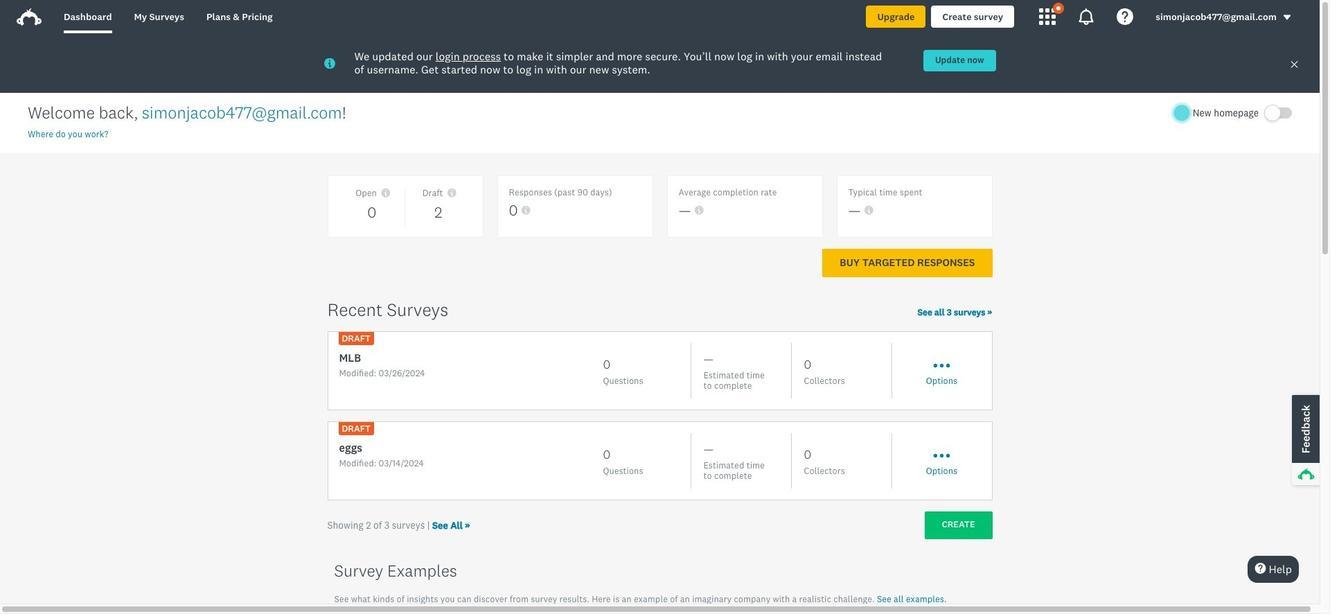Task type: describe. For each thing, give the bounding box(es) containing it.
x image
[[1291, 60, 1300, 69]]

help icon image
[[1117, 8, 1134, 25]]

dropdown arrow image
[[1283, 13, 1293, 22]]



Task type: vqa. For each thing, say whether or not it's contained in the screenshot.
Open Sort icon
no



Task type: locate. For each thing, give the bounding box(es) containing it.
0 horizontal spatial products icon image
[[1040, 8, 1056, 25]]

1 horizontal spatial products icon image
[[1079, 8, 1095, 25]]

products icon image
[[1040, 8, 1056, 25], [1079, 8, 1095, 25]]

1 products icon image from the left
[[1040, 8, 1056, 25]]

surveymonkey logo image
[[17, 8, 42, 26]]

2 products icon image from the left
[[1079, 8, 1095, 25]]



